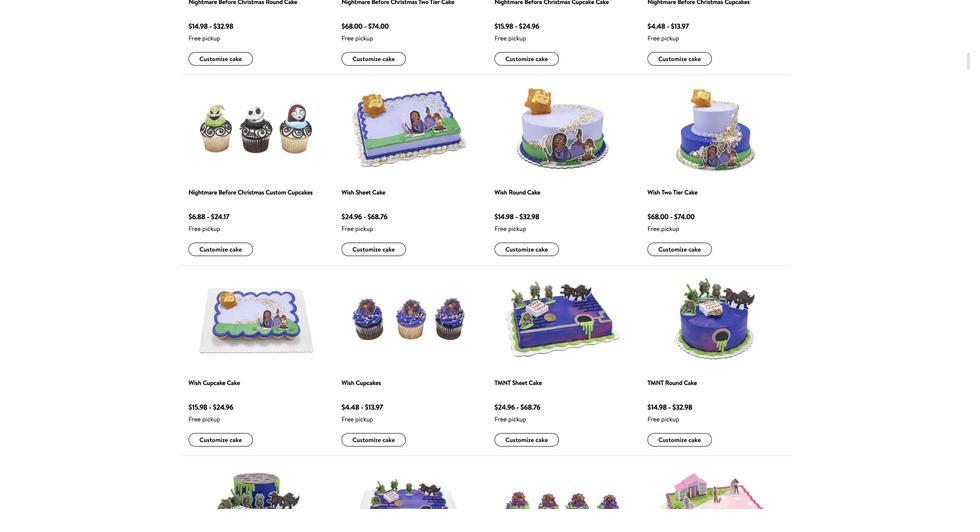 Task type: vqa. For each thing, say whether or not it's contained in the screenshot.


Task type: describe. For each thing, give the bounding box(es) containing it.
sheet for tmnt
[[512, 379, 527, 388]]

$24.96 - $68.76 element for wish sheet cake
[[342, 212, 406, 222]]

pickup for $6.88 - $24.17 element
[[202, 225, 220, 234]]

wish sheet cake
[[342, 188, 385, 197]]

1 horizontal spatial cupcakes
[[356, 379, 381, 388]]

$15.98 - $24.96 free pickup for rightmost $15.98 - $24.96 element
[[495, 21, 539, 43]]

pickup for rightmost $15.98 - $24.96 element
[[508, 34, 526, 43]]

pickup for $14.98 - $32.98 element related to tmnt round cake
[[661, 415, 679, 424]]

cake for wish round cake
[[527, 188, 541, 197]]

wish round cake
[[495, 188, 541, 197]]

customize for left $14.98 - $32.98 element
[[199, 54, 228, 63]]

$15.98 - $24.96 free pickup for the left $15.98 - $24.96 element
[[189, 403, 233, 424]]

1 vertical spatial $74.00
[[674, 212, 695, 222]]

$14.98 for wish round cake
[[495, 212, 514, 222]]

0 horizontal spatial $68.00
[[342, 21, 363, 31]]

wish cupcakes
[[342, 379, 381, 388]]

0 vertical spatial $14.98 - $32.98 free pickup
[[189, 21, 233, 43]]

customize for the right $68.00 - $74.00 element
[[659, 245, 687, 254]]

1 horizontal spatial $15.98 - $24.96 element
[[495, 21, 609, 32]]

$24.96 - $68.76 free pickup for tmnt
[[495, 403, 541, 424]]

tmnt two tier cake image
[[189, 466, 324, 510]]

wish for $4.48 - $13.97
[[342, 379, 354, 388]]

tmnt for $24.96 - $68.76
[[495, 379, 511, 388]]

tmnt round cake
[[648, 379, 697, 388]]

wish for $14.98 - $32.98
[[495, 188, 507, 197]]

nightmare before christmas custom cupcakes image
[[189, 84, 324, 174]]

$14.98 for tmnt round cake
[[648, 403, 667, 413]]

wish cupcakes image
[[342, 275, 477, 365]]

1 horizontal spatial $4.48 - $13.97 element
[[648, 21, 750, 32]]

$24.96 - $68.76 element for tmnt sheet cake
[[495, 402, 559, 413]]

$32.98 for wish round cake
[[520, 212, 539, 222]]

0 vertical spatial $14.98
[[189, 21, 208, 31]]

two
[[662, 188, 672, 197]]

customize for $24.96 - $68.76 element related to wish sheet cake
[[352, 245, 381, 254]]

$68.76 for tmnt sheet cake
[[521, 403, 541, 413]]

pickup for leftmost $68.00 - $74.00 element
[[355, 34, 373, 43]]

0 horizontal spatial $15.98 - $24.96 element
[[189, 402, 253, 413]]

$6.88 - $24.17 free pickup
[[189, 212, 229, 234]]

$14.98 - $32.98 free pickup for tmnt round cake
[[648, 403, 692, 424]]

tmnt cupcakes image
[[495, 466, 630, 510]]

nightmare before christmas custom cupcakes
[[189, 188, 313, 197]]

pickup for $24.96 - $68.76 element corresponding to tmnt sheet cake
[[508, 415, 526, 424]]

0 horizontal spatial $68.00 - $74.00 free pickup
[[342, 21, 389, 43]]

1 vertical spatial $13.97
[[365, 403, 383, 413]]

$14.98 - $32.98 element for tmnt round cake
[[648, 402, 712, 413]]

cake for tmnt sheet cake
[[529, 379, 542, 388]]

customize for the left $15.98 - $24.96 element
[[199, 436, 228, 445]]

customize for leftmost $68.00 - $74.00 element
[[352, 54, 381, 63]]

pickup for $24.96 - $68.76 element related to wish sheet cake
[[355, 225, 373, 234]]

wish sheet cake image
[[342, 84, 477, 174]]



Task type: locate. For each thing, give the bounding box(es) containing it.
wish for $68.00 - $74.00
[[648, 188, 660, 197]]

1 vertical spatial $14.98 - $32.98 element
[[495, 212, 559, 222]]

0 vertical spatial $4.48 - $13.97 element
[[648, 21, 750, 32]]

$32.98 for tmnt round cake
[[673, 403, 692, 413]]

1 horizontal spatial $24.96 - $68.76 free pickup
[[495, 403, 541, 424]]

0 vertical spatial $68.76
[[368, 212, 387, 222]]

cake for wish sheet cake
[[372, 188, 385, 197]]

1 vertical spatial $14.98
[[495, 212, 514, 222]]

0 vertical spatial $13.97
[[671, 21, 689, 31]]

0 horizontal spatial round
[[509, 188, 526, 197]]

0 horizontal spatial $24.96 - $68.76 free pickup
[[342, 212, 387, 234]]

1 vertical spatial cupcakes
[[356, 379, 381, 388]]

$24.17
[[211, 212, 229, 222]]

$14.98 - $32.98 free pickup for wish round cake
[[495, 212, 539, 234]]

free inside $6.88 - $24.17 free pickup
[[189, 225, 201, 234]]

0 vertical spatial $24.96 - $68.76 free pickup
[[342, 212, 387, 234]]

0 horizontal spatial $15.98
[[189, 403, 207, 413]]

cupcake
[[203, 379, 225, 388]]

cake
[[230, 54, 242, 63], [383, 54, 395, 63], [536, 54, 548, 63], [689, 54, 701, 63], [230, 245, 242, 254], [383, 245, 395, 254], [536, 245, 548, 254], [689, 245, 701, 254], [230, 436, 242, 445], [383, 436, 395, 445], [536, 436, 548, 445], [689, 436, 701, 445]]

1 horizontal spatial $14.98 - $32.98 free pickup
[[495, 212, 539, 234]]

0 vertical spatial cupcakes
[[288, 188, 313, 197]]

wish round cake image
[[495, 85, 630, 174]]

pickup
[[202, 34, 220, 43], [355, 34, 373, 43], [508, 34, 526, 43], [661, 34, 679, 43], [202, 225, 220, 234], [355, 225, 373, 234], [508, 225, 526, 234], [661, 225, 679, 234], [202, 415, 220, 424], [355, 415, 373, 424], [508, 415, 526, 424], [661, 415, 679, 424]]

wish cupcake cake image
[[189, 275, 324, 365]]

$68.76 down tmnt sheet cake
[[521, 403, 541, 413]]

free
[[189, 34, 201, 43], [342, 34, 354, 43], [495, 34, 507, 43], [648, 34, 660, 43], [189, 225, 201, 234], [342, 225, 354, 234], [495, 225, 507, 234], [648, 225, 660, 234], [189, 415, 201, 424], [342, 415, 354, 424], [495, 415, 507, 424], [648, 415, 660, 424]]

sheet for wish
[[356, 188, 371, 197]]

1 horizontal spatial $14.98
[[495, 212, 514, 222]]

$68.00 - $74.00 free pickup
[[342, 21, 389, 43], [648, 212, 695, 234]]

2 vertical spatial $32.98
[[673, 403, 692, 413]]

1 vertical spatial $15.98
[[189, 403, 207, 413]]

1 vertical spatial $15.98 - $24.96 free pickup
[[189, 403, 233, 424]]

customize for $6.88 - $24.17 element
[[199, 245, 228, 254]]

customize cake
[[199, 54, 242, 63], [352, 54, 395, 63], [505, 54, 548, 63], [659, 54, 701, 63], [199, 245, 242, 254], [352, 245, 395, 254], [505, 245, 548, 254], [659, 245, 701, 254], [199, 436, 242, 445], [352, 436, 395, 445], [505, 436, 548, 445], [659, 436, 701, 445]]

$6.88 - $24.17 element
[[189, 212, 313, 222]]

1 tmnt from the left
[[495, 379, 511, 388]]

1 horizontal spatial $15.98 - $24.96 free pickup
[[495, 21, 539, 43]]

1 horizontal spatial $15.98
[[495, 21, 513, 31]]

tmnt sheet cake image
[[495, 275, 630, 365]]

wish for $15.98 - $24.96
[[189, 379, 201, 388]]

1 horizontal spatial $68.00 - $74.00 element
[[648, 212, 712, 222]]

0 vertical spatial $32.98
[[213, 21, 233, 31]]

0 vertical spatial $15.98
[[495, 21, 513, 31]]

1 vertical spatial sheet
[[512, 379, 527, 388]]

$14.98 - $32.98 element for wish round cake
[[495, 212, 559, 222]]

1 horizontal spatial $68.76
[[521, 403, 541, 413]]

before
[[218, 188, 236, 197]]

tmnt cupcake cake image
[[342, 466, 477, 510]]

1 horizontal spatial $32.98
[[520, 212, 539, 222]]

pickup for the left $15.98 - $24.96 element
[[202, 415, 220, 424]]

1 horizontal spatial $14.98 - $32.98 element
[[495, 212, 559, 222]]

0 horizontal spatial sheet
[[356, 188, 371, 197]]

1 vertical spatial $24.96 - $68.76 free pickup
[[495, 403, 541, 424]]

1 horizontal spatial $68.00 - $74.00 free pickup
[[648, 212, 695, 234]]

$15.98 for the left $15.98 - $24.96 element
[[189, 403, 207, 413]]

nightmare
[[189, 188, 217, 197]]

$24.96 - $68.76 free pickup down wish sheet cake
[[342, 212, 387, 234]]

$74.00
[[368, 21, 389, 31], [674, 212, 695, 222]]

tmnt sheet cake
[[495, 379, 542, 388]]

1 horizontal spatial $74.00
[[674, 212, 695, 222]]

1 vertical spatial $68.00 - $74.00 free pickup
[[648, 212, 695, 234]]

customize for $14.98 - $32.98 element related to tmnt round cake
[[659, 436, 687, 445]]

1 horizontal spatial tmnt
[[648, 379, 664, 388]]

customize for $24.96 - $68.76 element corresponding to tmnt sheet cake
[[505, 436, 534, 445]]

pickup for $14.98 - $32.98 element corresponding to wish round cake
[[508, 225, 526, 234]]

$15.98 for rightmost $15.98 - $24.96 element
[[495, 21, 513, 31]]

2 horizontal spatial $14.98 - $32.98 free pickup
[[648, 403, 692, 424]]

pickup for left $14.98 - $32.98 element
[[202, 34, 220, 43]]

2 horizontal spatial $32.98
[[673, 403, 692, 413]]

$13.97
[[671, 21, 689, 31], [365, 403, 383, 413]]

0 horizontal spatial $15.98 - $24.96 free pickup
[[189, 403, 233, 424]]

2 tmnt from the left
[[648, 379, 664, 388]]

cake for wish cupcake cake
[[227, 379, 240, 388]]

1 horizontal spatial $4.48
[[648, 21, 665, 31]]

2 horizontal spatial $14.98
[[648, 403, 667, 413]]

$68.00
[[342, 21, 363, 31], [648, 212, 669, 222]]

1 vertical spatial $68.76
[[521, 403, 541, 413]]

$24.96 - $68.76 element down tmnt sheet cake
[[495, 402, 559, 413]]

$6.88
[[189, 212, 205, 222]]

$24.96 - $68.76 free pickup
[[342, 212, 387, 234], [495, 403, 541, 424]]

$24.96 - $68.76 element
[[342, 212, 406, 222], [495, 402, 559, 413]]

0 vertical spatial $4.48
[[648, 21, 665, 31]]

0 vertical spatial $4.48 - $13.97 free pickup
[[648, 21, 689, 43]]

2 vertical spatial $14.98
[[648, 403, 667, 413]]

$4.48 - $13.97 element
[[648, 21, 750, 32], [342, 402, 406, 413]]

0 horizontal spatial $13.97
[[365, 403, 383, 413]]

$32.98
[[213, 21, 233, 31], [520, 212, 539, 222], [673, 403, 692, 413]]

0 horizontal spatial $4.48
[[342, 403, 359, 413]]

0 horizontal spatial $14.98 - $32.98 free pickup
[[189, 21, 233, 43]]

christmas
[[238, 188, 264, 197]]

0 horizontal spatial $32.98
[[213, 21, 233, 31]]

$24.96
[[519, 21, 539, 31], [342, 212, 362, 222], [213, 403, 233, 413], [495, 403, 515, 413]]

1 vertical spatial $68.00 - $74.00 element
[[648, 212, 712, 222]]

customize for rightmost $15.98 - $24.96 element
[[505, 54, 534, 63]]

$15.98
[[495, 21, 513, 31], [189, 403, 207, 413]]

$68.76 down wish sheet cake
[[368, 212, 387, 222]]

0 horizontal spatial $14.98 - $32.98 element
[[189, 21, 297, 32]]

0 horizontal spatial $74.00
[[368, 21, 389, 31]]

0 vertical spatial $15.98 - $24.96 free pickup
[[495, 21, 539, 43]]

tmnt
[[495, 379, 511, 388], [648, 379, 664, 388]]

$24.96 - $68.76 element down wish sheet cake
[[342, 212, 406, 222]]

1 horizontal spatial round
[[665, 379, 683, 388]]

tmnt for $14.98 - $32.98
[[648, 379, 664, 388]]

$24.96 - $68.76 free pickup for wish
[[342, 212, 387, 234]]

0 vertical spatial round
[[509, 188, 526, 197]]

sheet
[[356, 188, 371, 197], [512, 379, 527, 388]]

1 vertical spatial $32.98
[[520, 212, 539, 222]]

0 horizontal spatial tmnt
[[495, 379, 511, 388]]

1 horizontal spatial $13.97
[[671, 21, 689, 31]]

$14.98
[[189, 21, 208, 31], [495, 212, 514, 222], [648, 403, 667, 413]]

cupcakes
[[288, 188, 313, 197], [356, 379, 381, 388]]

1 vertical spatial $68.00
[[648, 212, 669, 222]]

0 vertical spatial $68.00 - $74.00 free pickup
[[342, 21, 389, 43]]

tmnt round cake image
[[648, 275, 783, 365]]

cake
[[372, 188, 385, 197], [527, 188, 541, 197], [685, 188, 698, 197], [227, 379, 240, 388], [529, 379, 542, 388], [684, 379, 697, 388]]

pickup for the right $68.00 - $74.00 element
[[661, 225, 679, 234]]

pickup inside $6.88 - $24.17 free pickup
[[202, 225, 220, 234]]

0 vertical spatial $74.00
[[368, 21, 389, 31]]

$4.48 - $13.97 free pickup
[[648, 21, 689, 43], [342, 403, 383, 424]]

wish two tier cake image
[[648, 85, 783, 174]]

0 vertical spatial sheet
[[356, 188, 371, 197]]

0 horizontal spatial $68.00 - $74.00 element
[[342, 21, 455, 32]]

1 horizontal spatial sheet
[[512, 379, 527, 388]]

2 horizontal spatial $14.98 - $32.98 element
[[648, 402, 712, 413]]

1 horizontal spatial $24.96 - $68.76 element
[[495, 402, 559, 413]]

0 horizontal spatial $4.48 - $13.97 element
[[342, 402, 406, 413]]

0 horizontal spatial cupcakes
[[288, 188, 313, 197]]

1 horizontal spatial $68.00
[[648, 212, 669, 222]]

0 vertical spatial $68.00 - $74.00 element
[[342, 21, 455, 32]]

1 vertical spatial $4.48
[[342, 403, 359, 413]]

$68.00 - $74.00 element
[[342, 21, 455, 32], [648, 212, 712, 222]]

wish for $24.96 - $68.76
[[342, 188, 354, 197]]

1 vertical spatial $4.48 - $13.97 free pickup
[[342, 403, 383, 424]]

customize for $14.98 - $32.98 element corresponding to wish round cake
[[505, 245, 534, 254]]

2 vertical spatial $14.98 - $32.98 element
[[648, 402, 712, 413]]

barbie sheet cake image
[[648, 466, 783, 510]]

0 horizontal spatial $24.96 - $68.76 element
[[342, 212, 406, 222]]

cake for tmnt round cake
[[684, 379, 697, 388]]

wish two tier cake
[[648, 188, 698, 197]]

0 vertical spatial $15.98 - $24.96 element
[[495, 21, 609, 32]]

0 horizontal spatial $4.48 - $13.97 free pickup
[[342, 403, 383, 424]]

$4.48
[[648, 21, 665, 31], [342, 403, 359, 413]]

0 horizontal spatial $14.98
[[189, 21, 208, 31]]

$15.98 - $24.96 free pickup
[[495, 21, 539, 43], [189, 403, 233, 424]]

round for tmnt
[[665, 379, 683, 388]]

1 horizontal spatial $4.48 - $13.97 free pickup
[[648, 21, 689, 43]]

- inside $6.88 - $24.17 free pickup
[[207, 212, 209, 222]]

customize
[[199, 54, 228, 63], [352, 54, 381, 63], [505, 54, 534, 63], [659, 54, 687, 63], [199, 245, 228, 254], [352, 245, 381, 254], [505, 245, 534, 254], [659, 245, 687, 254], [199, 436, 228, 445], [352, 436, 381, 445], [505, 436, 534, 445], [659, 436, 687, 445]]

tier
[[673, 188, 683, 197]]

0 vertical spatial $24.96 - $68.76 element
[[342, 212, 406, 222]]

1 vertical spatial $24.96 - $68.76 element
[[495, 402, 559, 413]]

0 vertical spatial $68.00
[[342, 21, 363, 31]]

0 vertical spatial $14.98 - $32.98 element
[[189, 21, 297, 32]]

$14.98 - $32.98 element
[[189, 21, 297, 32], [495, 212, 559, 222], [648, 402, 712, 413]]

round
[[509, 188, 526, 197], [665, 379, 683, 388]]

custom
[[266, 188, 286, 197]]

$68.76
[[368, 212, 387, 222], [521, 403, 541, 413]]

1 vertical spatial $4.48 - $13.97 element
[[342, 402, 406, 413]]

0 horizontal spatial $68.76
[[368, 212, 387, 222]]

$14.98 - $32.98 free pickup
[[189, 21, 233, 43], [495, 212, 539, 234], [648, 403, 692, 424]]

$68.76 for wish sheet cake
[[368, 212, 387, 222]]

1 vertical spatial round
[[665, 379, 683, 388]]

round for wish
[[509, 188, 526, 197]]

1 vertical spatial $15.98 - $24.96 element
[[189, 402, 253, 413]]

1 vertical spatial $14.98 - $32.98 free pickup
[[495, 212, 539, 234]]

-
[[209, 21, 212, 31], [364, 21, 367, 31], [515, 21, 518, 31], [667, 21, 670, 31], [207, 212, 209, 222], [364, 212, 366, 222], [515, 212, 518, 222], [670, 212, 673, 222], [209, 403, 211, 413], [361, 403, 363, 413], [517, 403, 519, 413], [668, 403, 671, 413]]

$15.98 - $24.96 element
[[495, 21, 609, 32], [189, 402, 253, 413]]

$24.96 - $68.76 free pickup down tmnt sheet cake
[[495, 403, 541, 424]]

wish cupcake cake
[[189, 379, 240, 388]]

wish
[[342, 188, 354, 197], [495, 188, 507, 197], [648, 188, 660, 197], [189, 379, 201, 388], [342, 379, 354, 388]]

2 vertical spatial $14.98 - $32.98 free pickup
[[648, 403, 692, 424]]



